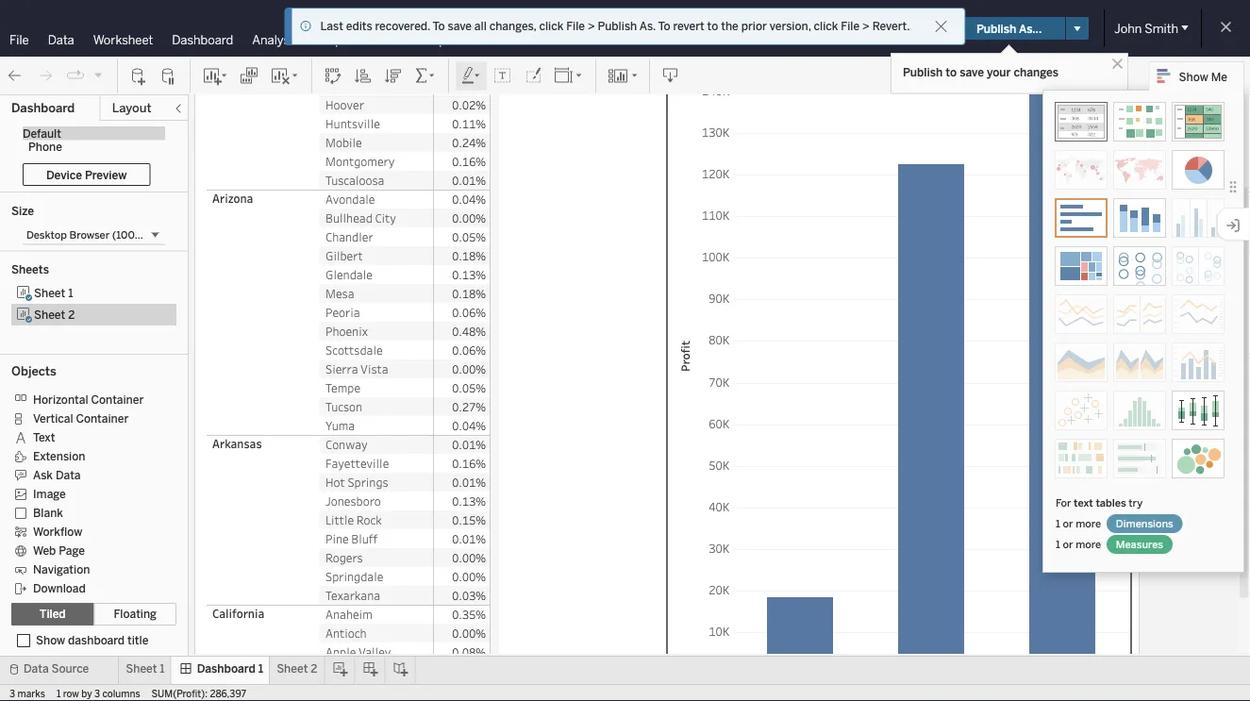 Task type: describe. For each thing, give the bounding box(es) containing it.
new workbook (tableau public)
[[519, 19, 746, 37]]

ask data
[[33, 468, 81, 482]]

dimensions
[[1116, 517, 1174, 530]]

text
[[1074, 496, 1094, 509]]

analysis
[[252, 32, 299, 47]]

blank option
[[11, 503, 163, 522]]

1 recommended image from the top
[[1055, 102, 1108, 142]]

Fayetteville, City. Press Space to toggle selection. Press Escape to go back to the left margin. Use arrow keys to navigate headers text field
[[320, 454, 433, 473]]

pause auto updates image
[[160, 67, 178, 85]]

0 vertical spatial dashboard
[[172, 32, 233, 47]]

me
[[1212, 70, 1228, 83]]

vertical container option
[[11, 409, 163, 428]]

redo image
[[36, 67, 55, 85]]

Montgomery, City. Press Space to toggle selection. Press Escape to go back to the left margin. Use arrow keys to navigate headers text field
[[320, 152, 433, 171]]

swap rows and columns image
[[324, 67, 343, 85]]

extension option
[[11, 446, 163, 465]]

row
[[63, 688, 79, 699]]

data source
[[24, 662, 89, 676]]

Hoover, City. Press Space to toggle selection. Press Escape to go back to the left margin. Use arrow keys to navigate headers text field
[[320, 95, 433, 114]]

columns
[[102, 688, 140, 699]]

2 horizontal spatial file
[[841, 19, 860, 33]]

download option
[[11, 579, 163, 597]]

2 inside "list box"
[[68, 308, 75, 321]]

workbook
[[554, 19, 626, 37]]

Huntsville, City. Press Space to toggle selection. Press Escape to go back to the left margin. Use arrow keys to navigate headers text field
[[320, 114, 433, 133]]

undo image
[[6, 67, 25, 85]]

new data source image
[[129, 67, 148, 85]]

size
[[11, 204, 34, 218]]

286,397
[[210, 688, 246, 699]]

Tempe, City. Press Space to toggle selection. Press Escape to go back to the left margin. Use arrow keys to navigate headers text field
[[320, 379, 433, 397]]

Gilbert, City. Press Space to toggle selection. Press Escape to go back to the left margin. Use arrow keys to navigate headers text field
[[320, 246, 433, 265]]

Mesa, City. Press Space to toggle selection. Press Escape to go back to the left margin. Use arrow keys to navigate headers text field
[[320, 284, 433, 303]]

blank
[[33, 506, 63, 520]]

1 horizontal spatial save
[[960, 65, 984, 79]]

horizontal
[[33, 393, 88, 407]]

Conway, City. Press Space to toggle selection. Press Escape to go back to the left margin. Use arrow keys to navigate headers text field
[[320, 435, 433, 454]]

preview
[[85, 168, 127, 181]]

sheet 1 inside "list box"
[[34, 286, 73, 300]]

your
[[987, 65, 1011, 79]]

1 to from the left
[[433, 19, 445, 33]]

or for dimensions
[[1063, 517, 1074, 530]]

download image
[[662, 67, 681, 85]]

totals image
[[414, 67, 437, 85]]

to inside alert
[[708, 19, 719, 33]]

remove from dashboard image
[[1132, 94, 1152, 114]]

list box containing sheet 1
[[11, 282, 177, 348]]

Tuscaloosa, City. Press Space to toggle selection. Press Escape to go back to the left margin. Use arrow keys to navigate headers text field
[[320, 171, 433, 190]]

layout
[[112, 101, 151, 116]]

help
[[421, 32, 446, 47]]

2 recommended image from the top
[[1055, 198, 1108, 238]]

default
[[23, 126, 61, 140]]

horizontal container option
[[11, 390, 163, 409]]

as...
[[1019, 21, 1042, 35]]

workflow option
[[11, 522, 163, 541]]

changes
[[1014, 65, 1059, 79]]

Jonesboro, City. Press Space to toggle selection. Press Escape to go back to the left margin. Use arrow keys to navigate headers text field
[[320, 492, 433, 511]]

for
[[1056, 496, 1072, 509]]

dashboard 1
[[197, 662, 263, 676]]

2 3 from the left
[[94, 688, 100, 699]]

changes,
[[490, 19, 537, 33]]

image option
[[11, 484, 163, 503]]

1 or more for measures
[[1056, 538, 1104, 551]]

Springdale, City. Press Space to toggle selection. Press Escape to go back to the left margin. Use arrow keys to navigate headers text field
[[320, 567, 433, 586]]

recovered.
[[375, 19, 430, 33]]

new
[[519, 19, 550, 37]]

Texarkana, City. Press Space to toggle selection. Press Escape to go back to the left margin. Use arrow keys to navigate headers text field
[[320, 586, 433, 605]]

measures
[[1116, 538, 1164, 551]]

go to sheet image
[[1132, 114, 1152, 134]]

web page option
[[11, 541, 163, 560]]

1 vertical spatial dashboard
[[11, 101, 75, 116]]

Alabama, State. Press Space to toggle selection. Press Escape to go back to the left margin. Use arrow keys to navigate headers text field
[[207, 39, 320, 190]]

more for dimensions
[[1076, 517, 1102, 530]]

Rogers, City. Press Space to toggle selection. Press Escape to go back to the left margin. Use arrow keys to navigate headers text field
[[320, 548, 433, 567]]

sum(profit): 286,397
[[152, 688, 246, 699]]

try
[[1129, 496, 1143, 509]]

save inside last edits recovered. to save all changes, click file > publish as. to revert to the prior version, click file > revert. alert
[[448, 19, 472, 33]]

publish as...
[[977, 21, 1042, 35]]

1 horizontal spatial file
[[567, 19, 585, 33]]

publish to save your changes
[[903, 65, 1059, 79]]

x
[[144, 228, 150, 241]]

show dashboard title
[[36, 634, 149, 648]]

format workbook image
[[524, 67, 543, 85]]

2 to from the left
[[658, 19, 671, 33]]

sum(profit):
[[152, 688, 208, 699]]

Mobile, City. Press Space to toggle selection. Press Escape to go back to the left margin. Use arrow keys to navigate headers text field
[[320, 133, 433, 152]]

800)
[[152, 228, 177, 241]]

worksheet
[[93, 32, 153, 47]]

(tableau
[[630, 19, 692, 37]]

device
[[46, 168, 82, 181]]

highlight image
[[461, 67, 482, 85]]

1 horizontal spatial sheet 2
[[277, 662, 318, 676]]

container for horizontal container
[[91, 393, 144, 407]]

use as filter image
[[1132, 134, 1152, 154]]

Phoenix, City. Press Space to toggle selection. Press Escape to go back to the left margin. Use arrow keys to navigate headers text field
[[320, 322, 433, 341]]

text
[[33, 431, 55, 444]]

as.
[[640, 19, 656, 33]]

sheet 2 inside "list box"
[[34, 308, 75, 321]]

horizontal container
[[33, 393, 144, 407]]

for text tables try
[[1056, 496, 1143, 509]]

extension
[[33, 450, 85, 463]]

download
[[33, 582, 86, 595]]

Pine Bluff, City. Press Space to toggle selection. Press Escape to go back to the left margin. Use arrow keys to navigate headers text field
[[320, 530, 433, 548]]

objects list box
[[11, 384, 177, 597]]

Glendale, City. Press Space to toggle selection. Press Escape to go back to the left margin. Use arrow keys to navigate headers text field
[[320, 265, 433, 284]]

navigation
[[33, 563, 90, 577]]

tables
[[1096, 496, 1127, 509]]

all
[[475, 19, 487, 33]]

Chandler, City. Press Space to toggle selection. Press Escape to go back to the left margin. Use arrow keys to navigate headers text field
[[320, 227, 433, 246]]

fit image
[[554, 67, 584, 85]]



Task type: locate. For each thing, give the bounding box(es) containing it.
1 vertical spatial or
[[1063, 538, 1074, 551]]

save left your
[[960, 65, 984, 79]]

more for measures
[[1076, 538, 1102, 551]]

1 vertical spatial 2
[[311, 662, 318, 676]]

sorted ascending by sum of profit within category image
[[354, 67, 373, 85]]

1 > from the left
[[588, 19, 595, 33]]

publish down the revert.
[[903, 65, 943, 79]]

device preview
[[46, 168, 127, 181]]

map
[[318, 32, 343, 47]]

0 horizontal spatial 3
[[9, 688, 15, 699]]

2
[[68, 308, 75, 321], [311, 662, 318, 676]]

1 horizontal spatial marks. press enter to open the view data window.. use arrow keys to navigate data visualization elements. image
[[735, 39, 1128, 675]]

1 vertical spatial more
[[1076, 538, 1102, 551]]

0 vertical spatial 1 or more
[[1056, 517, 1104, 530]]

click right 'version,'
[[814, 19, 839, 33]]

show inside show me button
[[1180, 70, 1209, 83]]

0 vertical spatial more
[[1076, 517, 1102, 530]]

0 horizontal spatial to
[[433, 19, 445, 33]]

sheet 1 down 'sheets'
[[34, 286, 73, 300]]

0 horizontal spatial >
[[588, 19, 595, 33]]

2 marks. press enter to open the view data window.. use arrow keys to navigate data visualization elements. image from the left
[[735, 39, 1128, 675]]

0 horizontal spatial publish
[[598, 19, 637, 33]]

Florence, City. Press Space to toggle selection. Press Escape to go back to the left margin. Use arrow keys to navigate headers text field
[[320, 76, 433, 95]]

prior
[[742, 19, 767, 33]]

California, State. Press Space to toggle selection. Press Escape to go back to the left margin. Use arrow keys to navigate headers text field
[[207, 605, 320, 701]]

container down horizontal container
[[76, 412, 129, 426]]

Little Rock, City. Press Space to toggle selection. Press Escape to go back to the left margin. Use arrow keys to navigate headers text field
[[320, 511, 433, 530]]

desktop
[[26, 228, 67, 241]]

Bullhead City, City. Press Space to toggle selection. Press Escape to go back to the left margin. Use arrow keys to navigate headers text field
[[320, 209, 433, 227]]

default phone
[[23, 126, 62, 154]]

2 down browser
[[68, 308, 75, 321]]

1 vertical spatial save
[[960, 65, 984, 79]]

1 1 or more from the top
[[1056, 517, 1104, 530]]

show for show me
[[1180, 70, 1209, 83]]

1 horizontal spatial >
[[863, 19, 870, 33]]

1 marks. press enter to open the view data window.. use arrow keys to navigate data visualization elements. image from the left
[[433, 39, 491, 701]]

last edits recovered. to save all changes, click file > publish as. to revert to the prior version, click file > revert. alert
[[320, 18, 910, 35]]

0 horizontal spatial save
[[448, 19, 472, 33]]

to
[[433, 19, 445, 33], [658, 19, 671, 33]]

more options image
[[1132, 154, 1152, 174]]

show left me
[[1180, 70, 1209, 83]]

Sierra Vista, City. Press Space to toggle selection. Press Escape to go back to the left margin. Use arrow keys to navigate headers text field
[[320, 360, 433, 379]]

1 horizontal spatial 2
[[311, 662, 318, 676]]

dashboard up the default
[[11, 101, 75, 116]]

data for data
[[48, 32, 74, 47]]

0 vertical spatial data
[[48, 32, 74, 47]]

floating
[[114, 607, 157, 621]]

dashboard
[[68, 634, 125, 648]]

show me button
[[1149, 61, 1245, 91]]

show me
[[1180, 70, 1228, 83]]

click
[[539, 19, 564, 33], [814, 19, 839, 33]]

save
[[448, 19, 472, 33], [960, 65, 984, 79]]

1 horizontal spatial to
[[658, 19, 671, 33]]

marks. press enter to open the view data window.. use arrow keys to navigate data visualization elements. image
[[433, 39, 491, 701], [735, 39, 1128, 675]]

text option
[[11, 428, 163, 446]]

john
[[1115, 21, 1142, 36]]

replay animation image
[[93, 69, 104, 80]]

data
[[48, 32, 74, 47], [56, 468, 81, 482], [24, 662, 49, 676]]

publish for publish to save your changes
[[903, 65, 943, 79]]

1 3 from the left
[[9, 688, 15, 699]]

container inside option
[[91, 393, 144, 407]]

image
[[33, 487, 66, 501]]

1 click from the left
[[539, 19, 564, 33]]

smith
[[1145, 21, 1179, 36]]

or for measures
[[1063, 538, 1074, 551]]

Hot Springs, City. Press Space to toggle selection. Press Escape to go back to the left margin. Use arrow keys to navigate headers text field
[[320, 473, 433, 492]]

sheet 1 down title
[[126, 662, 165, 676]]

vertical container
[[33, 412, 129, 426]]

Arizona, State. Press Space to toggle selection. Press Escape to go back to the left margin. Use arrow keys to navigate headers text field
[[207, 190, 320, 435]]

0 vertical spatial to
[[708, 19, 719, 33]]

or
[[1063, 517, 1074, 530], [1063, 538, 1074, 551]]

1 row by 3 columns
[[57, 688, 140, 699]]

1 vertical spatial 1 or more
[[1056, 538, 1104, 551]]

recommended image
[[1055, 102, 1108, 142], [1055, 198, 1108, 238]]

Avondale, City. Press Space to toggle selection. Press Escape to go back to the left margin. Use arrow keys to navigate headers text field
[[320, 190, 433, 209]]

1 horizontal spatial click
[[814, 19, 839, 33]]

1 horizontal spatial show
[[1180, 70, 1209, 83]]

sorted descending by sum of profit within category image
[[384, 67, 403, 85]]

sheets
[[11, 263, 49, 277]]

format
[[361, 32, 402, 47]]

2 click from the left
[[814, 19, 839, 33]]

tiled
[[40, 607, 66, 621]]

3 marks
[[9, 688, 45, 699]]

container up vertical container option
[[91, 393, 144, 407]]

data inside option
[[56, 468, 81, 482]]

0 horizontal spatial file
[[9, 32, 29, 47]]

1 vertical spatial data
[[56, 468, 81, 482]]

2 right "dashboard 1"
[[311, 662, 318, 676]]

1 vertical spatial recommended image
[[1055, 198, 1108, 238]]

marks
[[17, 688, 45, 699]]

by
[[81, 688, 92, 699]]

0 horizontal spatial marks. press enter to open the view data window.. use arrow keys to navigate data visualization elements. image
[[433, 39, 491, 701]]

more
[[1076, 517, 1102, 530], [1076, 538, 1102, 551]]

0 vertical spatial save
[[448, 19, 472, 33]]

device preview button
[[23, 163, 150, 186]]

0 vertical spatial show
[[1180, 70, 1209, 83]]

data for data source
[[24, 662, 49, 676]]

1 or from the top
[[1063, 517, 1074, 530]]

last
[[320, 19, 343, 33]]

to right recovered.
[[433, 19, 445, 33]]

Arkansas, State. Press Space to toggle selection. Press Escape to go back to the left margin. Use arrow keys to navigate headers text field
[[207, 435, 320, 605]]

navigation option
[[11, 560, 163, 579]]

objects
[[11, 363, 56, 379]]

1 vertical spatial sheet 1
[[126, 662, 165, 676]]

0 vertical spatial 2
[[68, 308, 75, 321]]

0 horizontal spatial click
[[539, 19, 564, 33]]

show
[[1180, 70, 1209, 83], [36, 634, 65, 648]]

collapse image
[[173, 103, 184, 114]]

container inside option
[[76, 412, 129, 426]]

publish
[[598, 19, 637, 33], [977, 21, 1017, 35], [903, 65, 943, 79]]

2 more from the top
[[1076, 538, 1102, 551]]

0 horizontal spatial to
[[708, 19, 719, 33]]

2 vertical spatial dashboard
[[197, 662, 256, 676]]

Antioch, City. Press Space to toggle selection. Press Escape to go back to the left margin. Use arrow keys to navigate headers text field
[[320, 624, 433, 643]]

1 more from the top
[[1076, 517, 1102, 530]]

1 vertical spatial show
[[36, 634, 65, 648]]

0 horizontal spatial 2
[[68, 308, 75, 321]]

0 vertical spatial recommended image
[[1055, 102, 1108, 142]]

0 vertical spatial sheet 1
[[34, 286, 73, 300]]

dashboard up new worksheet icon
[[172, 32, 233, 47]]

browser
[[69, 228, 110, 241]]

to left 'the'
[[708, 19, 719, 33]]

last edits recovered. to save all changes, click file > publish as. to revert to the prior version, click file > revert.
[[320, 19, 910, 33]]

Yuma, City. Press Space to toggle selection. Press Escape to go back to the left margin. Use arrow keys to navigate headers text field
[[320, 416, 433, 435]]

publish as... button
[[953, 17, 1066, 40]]

to right as.
[[658, 19, 671, 33]]

1 vertical spatial sheet 2
[[277, 662, 318, 676]]

sheet 2 down 'sheets'
[[34, 308, 75, 321]]

workflow
[[33, 525, 82, 539]]

0 horizontal spatial sheet 1
[[34, 286, 73, 300]]

info image
[[300, 20, 313, 33]]

1 horizontal spatial sheet 1
[[126, 662, 165, 676]]

2 or from the top
[[1063, 538, 1074, 551]]

title
[[127, 634, 149, 648]]

sheet 2
[[34, 308, 75, 321], [277, 662, 318, 676]]

togglestate option group
[[11, 603, 177, 626]]

list box
[[11, 282, 177, 348]]

data down extension
[[56, 468, 81, 482]]

new worksheet image
[[202, 67, 228, 85]]

click right 'changes,'
[[539, 19, 564, 33]]

3 right by
[[94, 688, 100, 699]]

file left the revert.
[[841, 19, 860, 33]]

file up undo "image" at the top
[[9, 32, 29, 47]]

show/hide cards image
[[608, 67, 638, 85]]

3
[[9, 688, 15, 699], [94, 688, 100, 699]]

1 horizontal spatial 3
[[94, 688, 100, 699]]

0 vertical spatial or
[[1063, 517, 1074, 530]]

sheet
[[34, 286, 65, 300], [34, 308, 65, 321], [126, 662, 157, 676], [277, 662, 308, 676]]

0 horizontal spatial sheet 2
[[34, 308, 75, 321]]

desktop browser (1000 x 800)
[[26, 228, 177, 241]]

close image
[[1109, 55, 1127, 73]]

1
[[68, 286, 73, 300], [1056, 517, 1061, 530], [1056, 538, 1061, 551], [160, 662, 165, 676], [258, 662, 263, 676], [57, 688, 61, 699]]

Apple Valley, City. Press Space to toggle selection. Press Escape to go back to the left margin. Use arrow keys to navigate headers text field
[[320, 643, 433, 662]]

>
[[588, 19, 595, 33], [863, 19, 870, 33]]

john smith
[[1115, 21, 1179, 36]]

vertical
[[33, 412, 73, 426]]

revert.
[[873, 19, 910, 33]]

1 or more
[[1056, 517, 1104, 530], [1056, 538, 1104, 551]]

1 horizontal spatial publish
[[903, 65, 943, 79]]

Peoria, City. Press Space to toggle selection. Press Escape to go back to the left margin. Use arrow keys to navigate headers text field
[[320, 303, 433, 322]]

ask data option
[[11, 465, 163, 484]]

0 horizontal spatial show
[[36, 634, 65, 648]]

revert
[[673, 19, 705, 33]]

duplicate image
[[240, 67, 259, 85]]

file right new
[[567, 19, 585, 33]]

application
[[189, 39, 1249, 701]]

(1000
[[112, 228, 142, 241]]

show down tiled
[[36, 634, 65, 648]]

version,
[[770, 19, 811, 33]]

file
[[567, 19, 585, 33], [841, 19, 860, 33], [9, 32, 29, 47]]

2 vertical spatial data
[[24, 662, 49, 676]]

container
[[91, 393, 144, 407], [76, 412, 129, 426]]

show mark labels image
[[494, 67, 513, 85]]

source
[[51, 662, 89, 676]]

0 vertical spatial sheet 2
[[34, 308, 75, 321]]

data up marks
[[24, 662, 49, 676]]

sheet 2 right "dashboard 1"
[[277, 662, 318, 676]]

Tucson, City. Press Space to toggle selection. Press Escape to go back to the left margin. Use arrow keys to navigate headers text field
[[320, 397, 433, 416]]

1 horizontal spatial to
[[946, 65, 957, 79]]

1 vertical spatial container
[[76, 412, 129, 426]]

Scottsdale, City. Press Space to toggle selection. Press Escape to go back to the left margin. Use arrow keys to navigate headers text field
[[320, 341, 433, 360]]

publish inside alert
[[598, 19, 637, 33]]

Anaheim, City. Press Space to toggle selection. Press Escape to go back to the left margin. Use arrow keys to navigate headers text field
[[320, 605, 433, 624]]

ask
[[33, 468, 53, 482]]

2 > from the left
[[863, 19, 870, 33]]

1 or more for dimensions
[[1056, 517, 1104, 530]]

clear sheet image
[[270, 67, 300, 85]]

replay animation image
[[66, 66, 85, 85]]

dashboard
[[172, 32, 233, 47], [11, 101, 75, 116], [197, 662, 256, 676]]

sheet 1
[[34, 286, 73, 300], [126, 662, 165, 676]]

2 horizontal spatial publish
[[977, 21, 1017, 35]]

container for vertical container
[[76, 412, 129, 426]]

to
[[708, 19, 719, 33], [946, 65, 957, 79]]

3 left marks
[[9, 688, 15, 699]]

dashboard up 286,397
[[197, 662, 256, 676]]

2 1 or more from the top
[[1056, 538, 1104, 551]]

data up replay animation image
[[48, 32, 74, 47]]

publish for publish as...
[[977, 21, 1017, 35]]

1 vertical spatial to
[[946, 65, 957, 79]]

page
[[59, 544, 85, 558]]

0 vertical spatial container
[[91, 393, 144, 407]]

save left all
[[448, 19, 472, 33]]

phone
[[28, 140, 62, 154]]

to left your
[[946, 65, 957, 79]]

web
[[33, 544, 56, 558]]

web page
[[33, 544, 85, 558]]

publish inside button
[[977, 21, 1017, 35]]

show for show dashboard title
[[36, 634, 65, 648]]

publish left as.
[[598, 19, 637, 33]]

the
[[721, 19, 739, 33]]

publish left as...
[[977, 21, 1017, 35]]

public)
[[696, 19, 746, 37]]

edits
[[346, 19, 373, 33]]



Task type: vqa. For each thing, say whether or not it's contained in the screenshot.
Yuma, City. Press Space to toggle selection. Press Escape to go back to the left margin. Use arrow keys to navigate headers text field at the bottom left
yes



